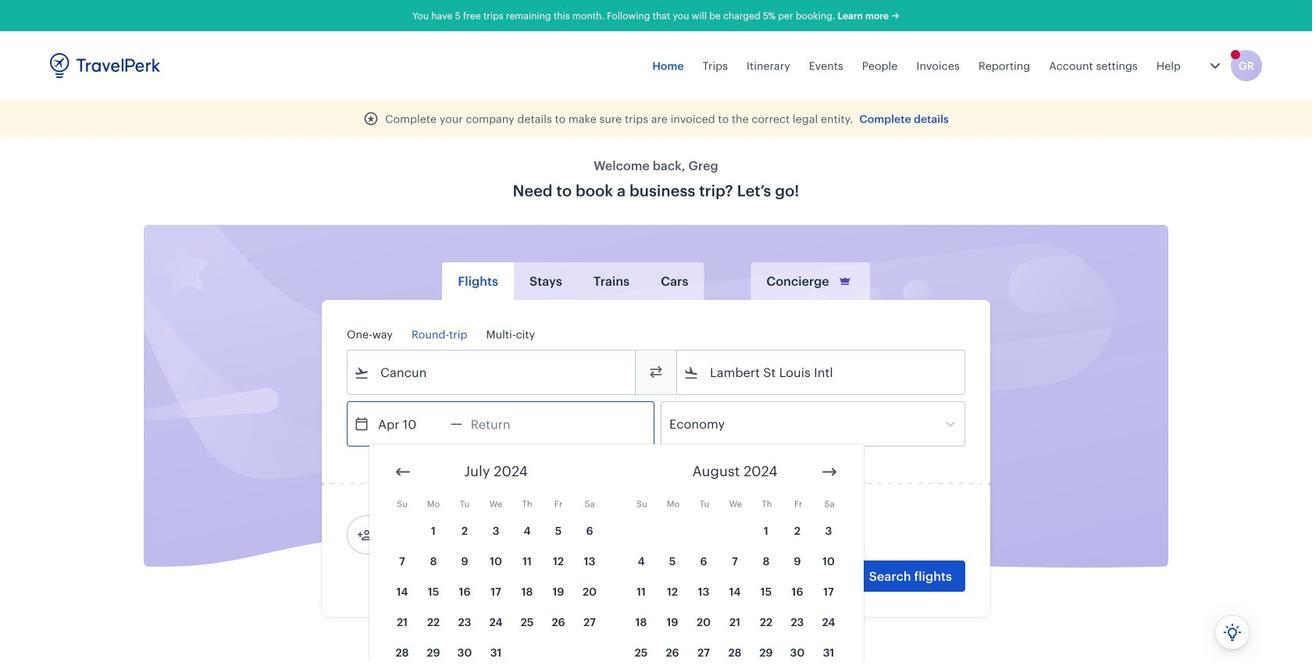 Task type: locate. For each thing, give the bounding box(es) containing it.
calendar application
[[370, 445, 1313, 663]]

move backward to switch to the previous month. image
[[394, 463, 413, 482]]

Add first traveler search field
[[373, 523, 535, 548]]



Task type: describe. For each thing, give the bounding box(es) containing it.
Depart text field
[[370, 402, 451, 446]]

move forward to switch to the next month. image
[[821, 463, 839, 482]]

Return text field
[[463, 402, 544, 446]]

To search field
[[699, 360, 945, 385]]

From search field
[[370, 360, 615, 385]]



